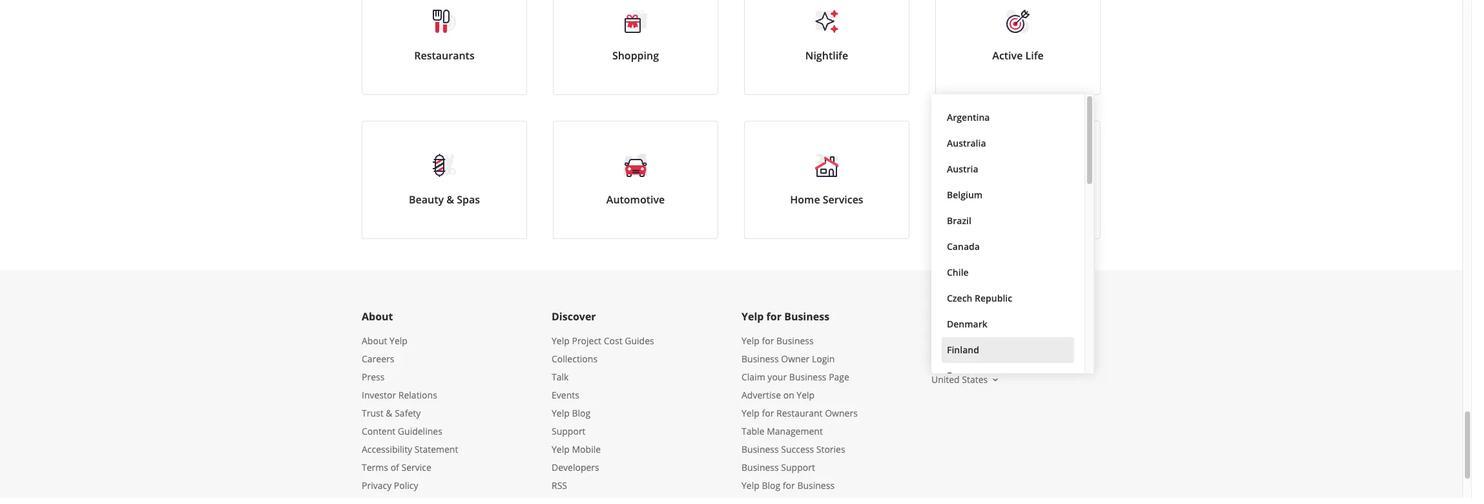 Task type: locate. For each thing, give the bounding box(es) containing it.
beauty & spas
[[409, 193, 480, 207]]

czech
[[947, 292, 973, 304]]

trust & safety link
[[362, 407, 421, 419]]

1 vertical spatial &
[[386, 407, 393, 419]]

about up 'careers' link
[[362, 335, 387, 347]]

chile button
[[942, 260, 1074, 286]]

owners
[[825, 407, 858, 419]]

yelp blog for business link
[[742, 479, 835, 492]]

about up about yelp "link"
[[362, 309, 393, 324]]

yelp down support link
[[552, 443, 570, 456]]

management
[[767, 425, 823, 437]]

yelp project cost guides collections talk events yelp blog support yelp mobile developers rss
[[552, 335, 654, 492]]

& left spas
[[447, 193, 454, 207]]

restaurants link
[[362, 0, 527, 95]]

& inside the about yelp careers press investor relations trust & safety content guidelines accessibility statement terms of service privacy policy
[[386, 407, 393, 419]]

yelp up collections 'link'
[[552, 335, 570, 347]]

&
[[447, 193, 454, 207], [386, 407, 393, 419]]

& right trust
[[386, 407, 393, 419]]

16 chevron down v2 image
[[991, 375, 1001, 385]]

blog
[[572, 407, 591, 419], [762, 479, 781, 492]]

active
[[993, 48, 1023, 63]]

business up claim on the bottom
[[742, 353, 779, 365]]

discover
[[552, 309, 596, 324]]

yelp up 'careers' link
[[390, 335, 408, 347]]

table management link
[[742, 425, 823, 437]]

finland button
[[942, 337, 1074, 363]]

1 vertical spatial about
[[362, 335, 387, 347]]

yelp blog link
[[552, 407, 591, 419]]

yelp down the business support link
[[742, 479, 760, 492]]

1 horizontal spatial support
[[781, 461, 815, 474]]

yelp
[[742, 309, 764, 324], [390, 335, 408, 347], [552, 335, 570, 347], [742, 335, 760, 347], [797, 389, 815, 401], [552, 407, 570, 419], [742, 407, 760, 419], [552, 443, 570, 456], [742, 479, 760, 492]]

events
[[552, 389, 579, 401]]

beauty & spas link
[[362, 121, 527, 239]]

yelp right on
[[797, 389, 815, 401]]

safety
[[395, 407, 421, 419]]

0 horizontal spatial support
[[552, 425, 586, 437]]

content
[[362, 425, 396, 437]]

0 horizontal spatial &
[[386, 407, 393, 419]]

spas
[[457, 193, 480, 207]]

about yelp link
[[362, 335, 408, 347]]

0 vertical spatial about
[[362, 309, 393, 324]]

for up 'yelp for business' link
[[767, 309, 782, 324]]

active life link
[[936, 0, 1101, 95]]

claim your business page link
[[742, 371, 850, 383]]

1 horizontal spatial blog
[[762, 479, 781, 492]]

finland
[[947, 344, 979, 356]]

policy
[[394, 479, 418, 492]]

yelp for restaurant owners link
[[742, 407, 858, 419]]

for
[[767, 309, 782, 324], [762, 335, 774, 347], [762, 407, 774, 419], [783, 479, 795, 492]]

business up yelp blog for business link
[[742, 461, 779, 474]]

page
[[829, 371, 850, 383]]

blog down the business support link
[[762, 479, 781, 492]]

support inside yelp project cost guides collections talk events yelp blog support yelp mobile developers rss
[[552, 425, 586, 437]]

developers link
[[552, 461, 599, 474]]

guides
[[625, 335, 654, 347]]

australia
[[947, 137, 986, 149]]

0 vertical spatial &
[[447, 193, 454, 207]]

privacy policy link
[[362, 479, 418, 492]]

home services link
[[744, 121, 910, 239]]

0 vertical spatial support
[[552, 425, 586, 437]]

accessibility
[[362, 443, 412, 456]]

press
[[362, 371, 385, 383]]

careers link
[[362, 353, 394, 365]]

france button
[[942, 363, 1074, 389]]

cost
[[604, 335, 623, 347]]

australia button
[[942, 131, 1074, 156]]

belgium button
[[942, 182, 1074, 208]]

mobile
[[572, 443, 601, 456]]

business support link
[[742, 461, 815, 474]]

support inside yelp for business business owner login claim your business page advertise on yelp yelp for restaurant owners table management business success stories business support yelp blog for business
[[781, 461, 815, 474]]

countries
[[932, 353, 982, 368]]

for down advertise
[[762, 407, 774, 419]]

about
[[362, 309, 393, 324], [362, 335, 387, 347]]

united
[[932, 373, 960, 386]]

about inside the about yelp careers press investor relations trust & safety content guidelines accessibility statement terms of service privacy policy
[[362, 335, 387, 347]]

support down success
[[781, 461, 815, 474]]

2 about from the top
[[362, 335, 387, 347]]

1 vertical spatial blog
[[762, 479, 781, 492]]

1 horizontal spatial &
[[447, 193, 454, 207]]

content guidelines link
[[362, 425, 442, 437]]

yelp up table
[[742, 407, 760, 419]]

business up 'yelp for business' link
[[784, 309, 830, 324]]

stories
[[817, 443, 846, 456]]

support down yelp blog link
[[552, 425, 586, 437]]

shopping
[[612, 48, 659, 63]]

1 about from the top
[[362, 309, 393, 324]]

accessibility statement link
[[362, 443, 458, 456]]

blog up support link
[[572, 407, 591, 419]]

0 vertical spatial blog
[[572, 407, 591, 419]]

on
[[784, 389, 795, 401]]

nightlife
[[806, 48, 848, 63]]

0 horizontal spatial blog
[[572, 407, 591, 419]]

about for about
[[362, 309, 393, 324]]

1 vertical spatial support
[[781, 461, 815, 474]]

business
[[784, 309, 830, 324], [777, 335, 814, 347], [742, 353, 779, 365], [789, 371, 827, 383], [742, 443, 779, 456], [742, 461, 779, 474], [798, 479, 835, 492]]

about yelp careers press investor relations trust & safety content guidelines accessibility statement terms of service privacy policy
[[362, 335, 458, 492]]

login
[[812, 353, 835, 365]]

statement
[[415, 443, 458, 456]]

blog inside yelp project cost guides collections talk events yelp blog support yelp mobile developers rss
[[572, 407, 591, 419]]

brazil button
[[942, 208, 1074, 234]]

yelp mobile link
[[552, 443, 601, 456]]

for down the business support link
[[783, 479, 795, 492]]

success
[[781, 443, 814, 456]]

business success stories link
[[742, 443, 846, 456]]

restaurant
[[777, 407, 823, 419]]

yelp for business
[[742, 309, 830, 324]]

your
[[768, 371, 787, 383]]



Task type: describe. For each thing, give the bounding box(es) containing it.
service
[[402, 461, 431, 474]]

events link
[[552, 389, 579, 401]]

business down 'owner'
[[789, 371, 827, 383]]

careers
[[362, 353, 394, 365]]

automotive
[[607, 193, 665, 207]]

advertise on yelp link
[[742, 389, 815, 401]]

denmark button
[[942, 311, 1074, 337]]

terms
[[362, 461, 388, 474]]

belgium
[[947, 189, 983, 201]]

nightlife link
[[744, 0, 910, 95]]

table
[[742, 425, 765, 437]]

shopping link
[[553, 0, 718, 95]]

austria
[[947, 163, 979, 175]]

developers
[[552, 461, 599, 474]]

project
[[572, 335, 602, 347]]

czech republic
[[947, 292, 1013, 304]]

owner
[[781, 353, 810, 365]]

restaurants
[[414, 48, 475, 63]]

languages
[[932, 309, 987, 324]]

blog inside yelp for business business owner login claim your business page advertise on yelp yelp for restaurant owners table management business success stories business support yelp blog for business
[[762, 479, 781, 492]]

argentina button
[[942, 105, 1074, 131]]

relations
[[399, 389, 437, 401]]

yelp inside the about yelp careers press investor relations trust & safety content guidelines accessibility statement terms of service privacy policy
[[390, 335, 408, 347]]

yelp down events
[[552, 407, 570, 419]]

beauty
[[409, 193, 444, 207]]

yelp up 'yelp for business' link
[[742, 309, 764, 324]]

claim
[[742, 371, 765, 383]]

yelp up claim on the bottom
[[742, 335, 760, 347]]

guidelines
[[398, 425, 442, 437]]

argentina
[[947, 111, 990, 123]]

yelp for business business owner login claim your business page advertise on yelp yelp for restaurant owners table management business success stories business support yelp blog for business
[[742, 335, 858, 492]]

services
[[823, 193, 864, 207]]

support link
[[552, 425, 586, 437]]

business down table
[[742, 443, 779, 456]]

press link
[[362, 371, 385, 383]]

chile
[[947, 266, 969, 278]]

collections link
[[552, 353, 598, 365]]

rss
[[552, 479, 567, 492]]

investor
[[362, 389, 396, 401]]

active life
[[993, 48, 1044, 63]]

business down the stories at bottom
[[798, 479, 835, 492]]

privacy
[[362, 479, 392, 492]]

trust
[[362, 407, 384, 419]]

advertise
[[742, 389, 781, 401]]

terms of service link
[[362, 461, 431, 474]]

states
[[962, 373, 988, 386]]

of
[[391, 461, 399, 474]]

united states
[[932, 373, 988, 386]]

life
[[1026, 48, 1044, 63]]

investor relations link
[[362, 389, 437, 401]]

yelp project cost guides link
[[552, 335, 654, 347]]

collections
[[552, 353, 598, 365]]

united states button
[[932, 373, 1001, 386]]

denmark
[[947, 318, 988, 330]]

canada button
[[942, 234, 1074, 260]]

austria button
[[942, 156, 1074, 182]]

about for about yelp careers press investor relations trust & safety content guidelines accessibility statement terms of service privacy policy
[[362, 335, 387, 347]]

france
[[947, 370, 977, 382]]

czech republic button
[[942, 286, 1074, 311]]

business owner login link
[[742, 353, 835, 365]]

home services
[[790, 193, 864, 207]]

for up business owner login link
[[762, 335, 774, 347]]

yelp for business link
[[742, 335, 814, 347]]

automotive link
[[553, 121, 718, 239]]

brazil
[[947, 215, 972, 227]]

home
[[790, 193, 820, 207]]

& inside beauty & spas link
[[447, 193, 454, 207]]

business up 'owner'
[[777, 335, 814, 347]]

talk link
[[552, 371, 569, 383]]

canada
[[947, 240, 980, 253]]



Task type: vqa. For each thing, say whether or not it's contained in the screenshot.


